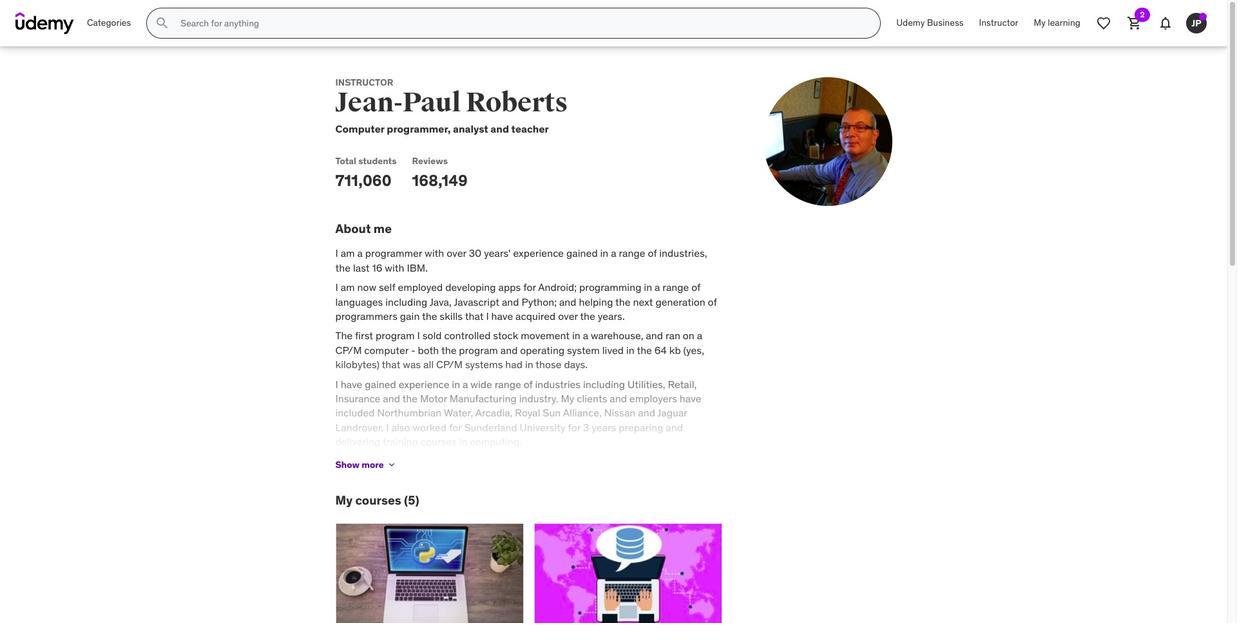 Task type: vqa. For each thing, say whether or not it's contained in the screenshot.
1
no



Task type: locate. For each thing, give the bounding box(es) containing it.
0 horizontal spatial experience
[[399, 378, 449, 391]]

1 vertical spatial range
[[663, 281, 689, 294]]

for
[[523, 281, 536, 294], [449, 421, 462, 434], [568, 421, 581, 434]]

1 horizontal spatial including
[[583, 378, 625, 391]]

experience up "android;"
[[513, 247, 564, 260]]

my for my learning
[[1034, 17, 1046, 28]]

instructor up computer
[[335, 77, 393, 88]]

am
[[341, 247, 355, 260], [341, 281, 355, 294]]

my left learning
[[1034, 17, 1046, 28]]

a inside i am now self employed developing apps for android; programming in a range of languages including java, javascript and python; and helping the next generation of programmers gain the skills that i have acquired over the years.
[[655, 281, 660, 294]]

and down the apps
[[502, 295, 519, 308]]

1 vertical spatial experience
[[399, 378, 449, 391]]

1 horizontal spatial have
[[491, 310, 513, 323]]

over inside i am now self employed developing apps for android; programming in a range of languages including java, javascript and python; and helping the next generation of programmers gain the skills that i have acquired over the years.
[[558, 310, 578, 323]]

0 horizontal spatial my
[[335, 493, 353, 509]]

1 vertical spatial including
[[583, 378, 625, 391]]

including up gain
[[385, 295, 427, 308]]

manufacturing
[[450, 392, 517, 405]]

64
[[655, 344, 667, 357]]

javascript
[[454, 295, 499, 308]]

including
[[385, 295, 427, 308], [583, 378, 625, 391]]

am inside the i am a programmer with over 30 years' experience gained in a range of industries, the last 16 with ibm.
[[341, 247, 355, 260]]

am for a
[[341, 247, 355, 260]]

in
[[600, 247, 608, 260], [644, 281, 652, 294], [572, 329, 580, 342], [626, 344, 635, 357], [525, 358, 533, 371], [452, 378, 460, 391], [459, 436, 467, 449]]

a up last
[[357, 247, 363, 260]]

experience
[[513, 247, 564, 260], [399, 378, 449, 391]]

0 horizontal spatial that
[[382, 358, 400, 371]]

the left last
[[335, 261, 351, 274]]

udemy business link
[[889, 8, 971, 39]]

a up generation
[[655, 281, 660, 294]]

wide
[[471, 378, 492, 391]]

i up languages at the left top
[[335, 281, 338, 294]]

stock
[[493, 329, 518, 342]]

1 vertical spatial gained
[[365, 378, 396, 391]]

0 horizontal spatial program
[[376, 329, 415, 342]]

my for my courses (5)
[[335, 493, 353, 509]]

0 vertical spatial have
[[491, 310, 513, 323]]

range down had
[[495, 378, 521, 391]]

1 horizontal spatial courses
[[421, 436, 457, 449]]

udemy business
[[896, 17, 964, 28]]

1 horizontal spatial over
[[558, 310, 578, 323]]

show more
[[335, 459, 384, 471]]

clients
[[577, 392, 607, 405]]

instructor inside instructor jean-paul roberts computer programmer, analyst and teacher
[[335, 77, 393, 88]]

1 horizontal spatial instructor
[[979, 17, 1018, 28]]

1 horizontal spatial gained
[[566, 247, 598, 260]]

0 vertical spatial am
[[341, 247, 355, 260]]

kb
[[669, 344, 681, 357]]

industries
[[535, 378, 581, 391]]

0 vertical spatial instructor
[[979, 17, 1018, 28]]

0 vertical spatial my
[[1034, 17, 1046, 28]]

1 horizontal spatial experience
[[513, 247, 564, 260]]

0 horizontal spatial with
[[385, 261, 404, 274]]

my down the show
[[335, 493, 353, 509]]

years'
[[484, 247, 511, 260]]

1 vertical spatial am
[[341, 281, 355, 294]]

instructor for instructor jean-paul roberts computer programmer, analyst and teacher
[[335, 77, 393, 88]]

0 horizontal spatial instructor
[[335, 77, 393, 88]]

0 vertical spatial range
[[619, 247, 645, 260]]

ibm.
[[407, 261, 428, 274]]

of left industries,
[[648, 247, 657, 260]]

Search for anything text field
[[178, 12, 865, 34]]

my inside i have gained experience in a wide range of industries including utilities, retail, insurance and the motor manufacturing industry. my clients and employers have included northumbrian water, arcadia, royal sun alliance, nissan and jaguar landrover. i also worked for sunderland university for 3 years preparing and delivering training courses in computing.
[[561, 392, 574, 405]]

the down helping
[[580, 310, 595, 323]]

for left 3
[[568, 421, 581, 434]]

have up stock
[[491, 310, 513, 323]]

instructor right business in the top of the page
[[979, 17, 1018, 28]]

program up the computer
[[376, 329, 415, 342]]

cp/m down the
[[335, 344, 362, 357]]

wishlist image
[[1096, 15, 1111, 31]]

1 vertical spatial instructor
[[335, 77, 393, 88]]

and inside instructor jean-paul roberts computer programmer, analyst and teacher
[[491, 122, 509, 135]]

1 vertical spatial program
[[459, 344, 498, 357]]

i down the about
[[335, 247, 338, 260]]

categories
[[87, 17, 131, 28]]

and up northumbrian
[[383, 392, 400, 405]]

0 vertical spatial over
[[447, 247, 466, 260]]

about
[[335, 221, 371, 236]]

of
[[648, 247, 657, 260], [692, 281, 701, 294], [708, 295, 717, 308], [524, 378, 533, 391]]

range
[[619, 247, 645, 260], [663, 281, 689, 294], [495, 378, 521, 391]]

2 horizontal spatial range
[[663, 281, 689, 294]]

program
[[376, 329, 415, 342], [459, 344, 498, 357]]

my learning link
[[1026, 8, 1088, 39]]

computing.
[[470, 436, 522, 449]]

0 horizontal spatial cp/m
[[335, 344, 362, 357]]

reviews
[[412, 155, 448, 167]]

0 vertical spatial that
[[465, 310, 484, 323]]

and down stock
[[501, 344, 518, 357]]

the up northumbrian
[[402, 392, 418, 405]]

total
[[335, 155, 356, 167]]

self
[[379, 281, 395, 294]]

have down retail,
[[680, 392, 701, 405]]

i am now self employed developing apps for android; programming in a range of languages including java, javascript and python; and helping the next generation of programmers gain the skills that i have acquired over the years.
[[335, 281, 717, 323]]

range inside the i am a programmer with over 30 years' experience gained in a range of industries, the last 16 with ibm.
[[619, 247, 645, 260]]

0 vertical spatial cp/m
[[335, 344, 362, 357]]

included
[[335, 407, 375, 420]]

range up generation
[[663, 281, 689, 294]]

1 vertical spatial my
[[561, 392, 574, 405]]

my down industries
[[561, 392, 574, 405]]

that down the computer
[[382, 358, 400, 371]]

1 horizontal spatial range
[[619, 247, 645, 260]]

had
[[505, 358, 523, 371]]

me
[[374, 221, 392, 236]]

in up next
[[644, 281, 652, 294]]

systems
[[465, 358, 503, 371]]

am inside i am now self employed developing apps for android; programming in a range of languages including java, javascript and python; and helping the next generation of programmers gain the skills that i have acquired over the years.
[[341, 281, 355, 294]]

range up programming
[[619, 247, 645, 260]]

jp
[[1192, 17, 1202, 29]]

1 vertical spatial courses
[[355, 493, 401, 509]]

program up systems
[[459, 344, 498, 357]]

and right analyst
[[491, 122, 509, 135]]

gained
[[566, 247, 598, 260], [365, 378, 396, 391]]

in up programming
[[600, 247, 608, 260]]

instructor link
[[971, 8, 1026, 39]]

and
[[491, 122, 509, 135], [502, 295, 519, 308], [559, 295, 576, 308], [646, 329, 663, 342], [501, 344, 518, 357], [383, 392, 400, 405], [610, 392, 627, 405], [638, 407, 655, 420], [666, 421, 683, 434]]

kilobytes)
[[335, 358, 380, 371]]

1 horizontal spatial my
[[561, 392, 574, 405]]

gained inside i have gained experience in a wide range of industries including utilities, retail, insurance and the motor manufacturing industry. my clients and employers have included northumbrian water, arcadia, royal sun alliance, nissan and jaguar landrover. i also worked for sunderland university for 3 years preparing and delivering training courses in computing.
[[365, 378, 396, 391]]

i am a programmer with over 30 years' experience gained in a range of industries, the last 16 with ibm.
[[335, 247, 707, 274]]

in right lived
[[626, 344, 635, 357]]

2 vertical spatial my
[[335, 493, 353, 509]]

1 horizontal spatial with
[[425, 247, 444, 260]]

lived
[[602, 344, 624, 357]]

i up insurance
[[335, 378, 338, 391]]

1 am from the top
[[341, 247, 355, 260]]

range for programming
[[663, 281, 689, 294]]

jean-paul roberts image
[[763, 77, 892, 206]]

range for gained
[[619, 247, 645, 260]]

courses down worked
[[421, 436, 457, 449]]

with
[[425, 247, 444, 260], [385, 261, 404, 274]]

arcadia,
[[475, 407, 513, 420]]

including up clients
[[583, 378, 625, 391]]

analyst
[[453, 122, 488, 135]]

2 horizontal spatial my
[[1034, 17, 1046, 28]]

have up insurance
[[341, 378, 362, 391]]

courses left (5)
[[355, 493, 401, 509]]

0 horizontal spatial courses
[[355, 493, 401, 509]]

that
[[465, 310, 484, 323], [382, 358, 400, 371]]

warehouse,
[[591, 329, 643, 342]]

1 horizontal spatial that
[[465, 310, 484, 323]]

i down javascript in the top left of the page
[[486, 310, 489, 323]]

with up ibm.
[[425, 247, 444, 260]]

and up the '64'
[[646, 329, 663, 342]]

0 horizontal spatial range
[[495, 378, 521, 391]]

gained up "android;"
[[566, 247, 598, 260]]

for up the python; on the top left of the page
[[523, 281, 536, 294]]

0 horizontal spatial including
[[385, 295, 427, 308]]

with down programmer
[[385, 261, 404, 274]]

and up the preparing
[[638, 407, 655, 420]]

i left the sold
[[417, 329, 420, 342]]

2 am from the top
[[341, 281, 355, 294]]

-
[[411, 344, 415, 357]]

reviews 168,149
[[412, 155, 468, 191]]

1 vertical spatial that
[[382, 358, 400, 371]]

cp/m right all
[[436, 358, 463, 371]]

(5)
[[404, 493, 419, 509]]

2 vertical spatial range
[[495, 378, 521, 391]]

0 horizontal spatial gained
[[365, 378, 396, 391]]

am up languages at the left top
[[341, 281, 355, 294]]

have
[[491, 310, 513, 323], [341, 378, 362, 391], [680, 392, 701, 405]]

2 vertical spatial have
[[680, 392, 701, 405]]

university
[[520, 421, 566, 434]]

python;
[[522, 295, 557, 308]]

1 horizontal spatial for
[[523, 281, 536, 294]]

insurance
[[335, 392, 380, 405]]

a left wide
[[463, 378, 468, 391]]

gained up insurance
[[365, 378, 396, 391]]

courses inside i have gained experience in a wide range of industries including utilities, retail, insurance and the motor manufacturing industry. my clients and employers have included northumbrian water, arcadia, royal sun alliance, nissan and jaguar landrover. i also worked for sunderland university for 3 years preparing and delivering training courses in computing.
[[421, 436, 457, 449]]

ran
[[666, 329, 680, 342]]

am up last
[[341, 247, 355, 260]]

paul
[[402, 86, 461, 119]]

sun
[[543, 407, 561, 420]]

in left wide
[[452, 378, 460, 391]]

northumbrian
[[377, 407, 442, 420]]

experience inside the i am a programmer with over 30 years' experience gained in a range of industries, the last 16 with ibm.
[[513, 247, 564, 260]]

business
[[927, 17, 964, 28]]

training
[[383, 436, 418, 449]]

of inside the i am a programmer with over 30 years' experience gained in a range of industries, the last 16 with ibm.
[[648, 247, 657, 260]]

roberts
[[466, 86, 568, 119]]

1 vertical spatial cp/m
[[436, 358, 463, 371]]

controlled
[[444, 329, 491, 342]]

experience up motor
[[399, 378, 449, 391]]

1 horizontal spatial cp/m
[[436, 358, 463, 371]]

am for now
[[341, 281, 355, 294]]

0 horizontal spatial over
[[447, 247, 466, 260]]

including inside i have gained experience in a wide range of industries including utilities, retail, insurance and the motor manufacturing industry. my clients and employers have included northumbrian water, arcadia, royal sun alliance, nissan and jaguar landrover. i also worked for sunderland university for 3 years preparing and delivering training courses in computing.
[[583, 378, 625, 391]]

worked
[[413, 421, 447, 434]]

of up industry.
[[524, 378, 533, 391]]

categories button
[[79, 8, 139, 39]]

submit search image
[[155, 15, 170, 31]]

2 horizontal spatial have
[[680, 392, 701, 405]]

range inside i am now self employed developing apps for android; programming in a range of languages including java, javascript and python; and helping the next generation of programmers gain the skills that i have acquired over the years.
[[663, 281, 689, 294]]

0 vertical spatial including
[[385, 295, 427, 308]]

computer
[[335, 122, 384, 135]]

0 vertical spatial experience
[[513, 247, 564, 260]]

of up generation
[[692, 281, 701, 294]]

generation
[[656, 295, 705, 308]]

over up 'movement'
[[558, 310, 578, 323]]

in inside i am now self employed developing apps for android; programming in a range of languages including java, javascript and python; and helping the next generation of programmers gain the skills that i have acquired over the years.
[[644, 281, 652, 294]]

that down javascript in the top left of the page
[[465, 310, 484, 323]]

my courses (5)
[[335, 493, 419, 509]]

over left 30
[[447, 247, 466, 260]]

0 vertical spatial courses
[[421, 436, 457, 449]]

0 vertical spatial gained
[[566, 247, 598, 260]]

1 vertical spatial have
[[341, 378, 362, 391]]

retail,
[[668, 378, 697, 391]]

a up 'system'
[[583, 329, 588, 342]]

experience inside i have gained experience in a wide range of industries including utilities, retail, insurance and the motor manufacturing industry. my clients and employers have included northumbrian water, arcadia, royal sun alliance, nissan and jaguar landrover. i also worked for sunderland university for 3 years preparing and delivering training courses in computing.
[[399, 378, 449, 391]]

for down "water,"
[[449, 421, 462, 434]]

1 vertical spatial over
[[558, 310, 578, 323]]

show
[[335, 459, 360, 471]]

the inside the i am a programmer with over 30 years' experience gained in a range of industries, the last 16 with ibm.
[[335, 261, 351, 274]]



Task type: describe. For each thing, give the bounding box(es) containing it.
range inside i have gained experience in a wide range of industries including utilities, retail, insurance and the motor manufacturing industry. my clients and employers have included northumbrian water, arcadia, royal sun alliance, nissan and jaguar landrover. i also worked for sunderland university for 3 years preparing and delivering training courses in computing.
[[495, 378, 521, 391]]

last
[[353, 261, 370, 274]]

i have gained experience in a wide range of industries including utilities, retail, insurance and the motor manufacturing industry. my clients and employers have included northumbrian water, arcadia, royal sun alliance, nissan and jaguar landrover. i also worked for sunderland university for 3 years preparing and delivering training courses in computing.
[[335, 378, 701, 449]]

jaguar
[[657, 407, 687, 420]]

royal
[[515, 407, 540, 420]]

a up programming
[[611, 247, 616, 260]]

system
[[567, 344, 600, 357]]

and up nissan on the bottom
[[610, 392, 627, 405]]

and down jaguar
[[666, 421, 683, 434]]

those
[[536, 358, 562, 371]]

years.
[[598, 310, 625, 323]]

16
[[372, 261, 382, 274]]

2 horizontal spatial for
[[568, 421, 581, 434]]

1 vertical spatial with
[[385, 261, 404, 274]]

programmer
[[365, 247, 422, 260]]

also
[[391, 421, 410, 434]]

168,149
[[412, 171, 468, 191]]

all
[[423, 358, 434, 371]]

now
[[357, 281, 376, 294]]

on
[[683, 329, 694, 342]]

the right both
[[441, 344, 456, 357]]

have inside i am now self employed developing apps for android; programming in a range of languages including java, javascript and python; and helping the next generation of programmers gain the skills that i have acquired over the years.
[[491, 310, 513, 323]]

udemy image
[[15, 12, 74, 34]]

my learning
[[1034, 17, 1081, 28]]

2
[[1140, 10, 1145, 19]]

motor
[[420, 392, 447, 405]]

nissan
[[604, 407, 636, 420]]

xsmall image
[[386, 460, 397, 471]]

developing
[[445, 281, 496, 294]]

in up 'system'
[[572, 329, 580, 342]]

the down java,
[[422, 310, 437, 323]]

a inside i have gained experience in a wide range of industries including utilities, retail, insurance and the motor manufacturing industry. my clients and employers have included northumbrian water, arcadia, royal sun alliance, nissan and jaguar landrover. i also worked for sunderland university for 3 years preparing and delivering training courses in computing.
[[463, 378, 468, 391]]

apps
[[498, 281, 521, 294]]

0 vertical spatial program
[[376, 329, 415, 342]]

the left the '64'
[[637, 344, 652, 357]]

employers
[[629, 392, 677, 405]]

for inside i am now self employed developing apps for android; programming in a range of languages including java, javascript and python; and helping the next generation of programmers gain the skills that i have acquired over the years.
[[523, 281, 536, 294]]

3
[[583, 421, 589, 434]]

in right had
[[525, 358, 533, 371]]

you have alerts image
[[1199, 13, 1207, 21]]

instructor for instructor
[[979, 17, 1018, 28]]

delivering
[[335, 436, 381, 449]]

preparing
[[619, 421, 663, 434]]

the up years.
[[615, 295, 631, 308]]

industries,
[[659, 247, 707, 260]]

computer
[[364, 344, 409, 357]]

industry.
[[519, 392, 558, 405]]

show more button
[[335, 453, 397, 478]]

0 vertical spatial with
[[425, 247, 444, 260]]

gain
[[400, 310, 420, 323]]

alliance,
[[563, 407, 602, 420]]

teacher
[[511, 122, 549, 135]]

i inside the i am a programmer with over 30 years' experience gained in a range of industries, the last 16 with ibm.
[[335, 247, 338, 260]]

next
[[633, 295, 653, 308]]

programmers
[[335, 310, 398, 323]]

was
[[403, 358, 421, 371]]

helping
[[579, 295, 613, 308]]

learning
[[1048, 17, 1081, 28]]

udemy
[[896, 17, 925, 28]]

more
[[362, 459, 384, 471]]

a right on
[[697, 329, 702, 342]]

i inside the first program i sold controlled stock movement in a warehouse, and ran on a cp/m computer - both the program and operating system lived in the 64 kb (yes, kilobytes) that was all cp/m systems had in those days.
[[417, 329, 420, 342]]

operating
[[520, 344, 565, 357]]

of right generation
[[708, 295, 717, 308]]

that inside i am now self employed developing apps for android; programming in a range of languages including java, javascript and python; and helping the next generation of programmers gain the skills that i have acquired over the years.
[[465, 310, 484, 323]]

both
[[418, 344, 439, 357]]

landrover.
[[335, 421, 384, 434]]

over inside the i am a programmer with over 30 years' experience gained in a range of industries, the last 16 with ibm.
[[447, 247, 466, 260]]

and down "android;"
[[559, 295, 576, 308]]

notifications image
[[1158, 15, 1173, 31]]

utilities,
[[628, 378, 665, 391]]

acquired
[[516, 310, 556, 323]]

sunderland
[[464, 421, 517, 434]]

android;
[[538, 281, 577, 294]]

water,
[[444, 407, 473, 420]]

first
[[355, 329, 373, 342]]

0 horizontal spatial for
[[449, 421, 462, 434]]

1 horizontal spatial program
[[459, 344, 498, 357]]

skills
[[440, 310, 463, 323]]

sold
[[422, 329, 442, 342]]

years
[[592, 421, 616, 434]]

the
[[335, 329, 353, 342]]

in down "water,"
[[459, 436, 467, 449]]

711,060
[[335, 171, 391, 191]]

languages
[[335, 295, 383, 308]]

2 link
[[1119, 8, 1150, 39]]

shopping cart with 2 items image
[[1127, 15, 1142, 31]]

the first program i sold controlled stock movement in a warehouse, and ran on a cp/m computer - both the program and operating system lived in the 64 kb (yes, kilobytes) that was all cp/m systems had in those days.
[[335, 329, 704, 371]]

programming
[[579, 281, 641, 294]]

0 horizontal spatial have
[[341, 378, 362, 391]]

(yes,
[[683, 344, 704, 357]]

gained inside the i am a programmer with over 30 years' experience gained in a range of industries, the last 16 with ibm.
[[566, 247, 598, 260]]

that inside the first program i sold controlled stock movement in a warehouse, and ran on a cp/m computer - both the program and operating system lived in the 64 kb (yes, kilobytes) that was all cp/m systems had in those days.
[[382, 358, 400, 371]]

days.
[[564, 358, 588, 371]]

30
[[469, 247, 482, 260]]

in inside the i am a programmer with over 30 years' experience gained in a range of industries, the last 16 with ibm.
[[600, 247, 608, 260]]

of inside i have gained experience in a wide range of industries including utilities, retail, insurance and the motor manufacturing industry. my clients and employers have included northumbrian water, arcadia, royal sun alliance, nissan and jaguar landrover. i also worked for sunderland university for 3 years preparing and delivering training courses in computing.
[[524, 378, 533, 391]]

including inside i am now self employed developing apps for android; programming in a range of languages including java, javascript and python; and helping the next generation of programmers gain the skills that i have acquired over the years.
[[385, 295, 427, 308]]

i left also
[[386, 421, 389, 434]]

the inside i have gained experience in a wide range of industries including utilities, retail, insurance and the motor manufacturing industry. my clients and employers have included northumbrian water, arcadia, royal sun alliance, nissan and jaguar landrover. i also worked for sunderland university for 3 years preparing and delivering training courses in computing.
[[402, 392, 418, 405]]

programmer,
[[387, 122, 451, 135]]

jean-
[[335, 86, 402, 119]]

movement
[[521, 329, 570, 342]]



